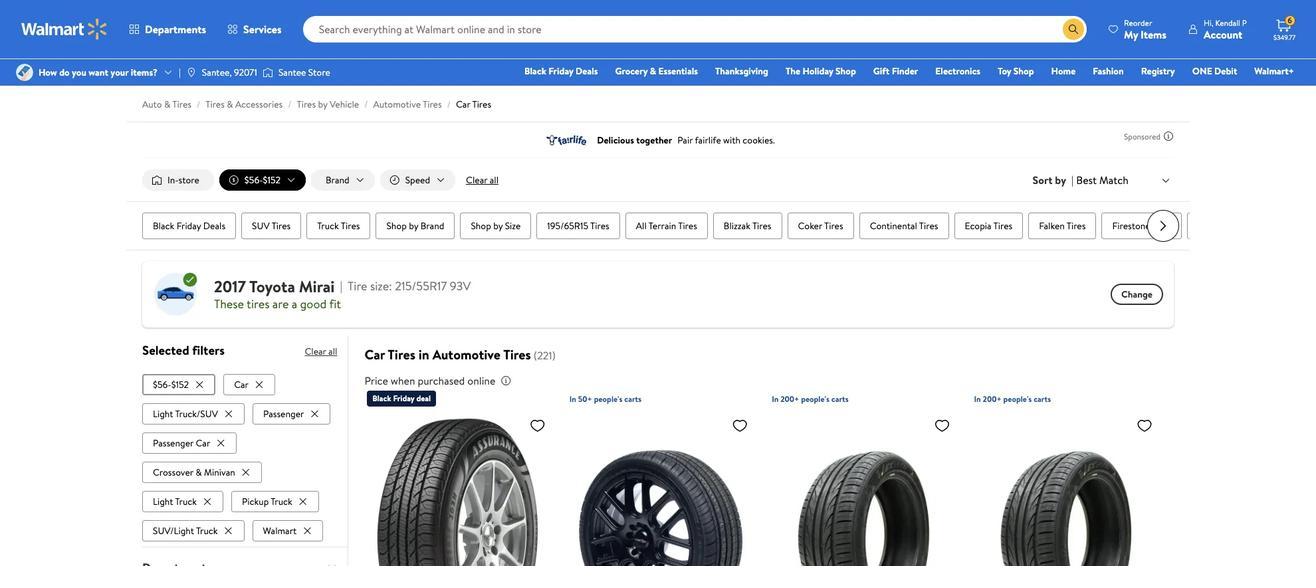 Task type: describe. For each thing, give the bounding box(es) containing it.
in for second the add to favorites list, lexani lxuhp-207 uhp 215/55zr17 98w xl passenger tire icon from the left
[[974, 394, 981, 405]]

tires & accessories link
[[206, 98, 283, 111]]

50+
[[578, 394, 592, 405]]

200+ for second the add to favorites list, lexani lxuhp-207 uhp 215/55zr17 98w xl passenger tire icon from the left
[[983, 394, 1002, 405]]

Search search field
[[303, 16, 1087, 43]]

4 / from the left
[[447, 98, 451, 111]]

applied filters section element
[[142, 342, 225, 359]]

in 200+ people's carts for lexani lxuhp-207 uhp 215/55zr17 98w xl passenger tire image for second the add to favorites list, lexani lxuhp-207 uhp 215/55zr17 98w xl passenger tire icon from the left
[[974, 394, 1051, 405]]

departments
[[145, 22, 206, 37]]

store
[[179, 174, 199, 187]]

change button
[[1111, 284, 1164, 305]]

coker
[[798, 219, 823, 233]]

1 vertical spatial friday
[[177, 219, 201, 233]]

$152 inside dropdown button
[[263, 174, 281, 187]]

hi,
[[1204, 17, 1214, 28]]

in-
[[168, 174, 179, 187]]

auto
[[142, 98, 162, 111]]

1 add to favorites list, lexani lxuhp-207 uhp 215/55zr17 98w xl passenger tire image from the left
[[935, 418, 951, 434]]

selected filters
[[142, 342, 225, 359]]

sort by |
[[1033, 173, 1074, 188]]

when
[[391, 374, 415, 388]]

1 vertical spatial clear all button
[[305, 341, 337, 362]]

shop by size
[[471, 219, 521, 233]]

people's for the add to favorites list, kumho lx platinum ku27 all-season tire - 215/55r17 94w fits: 2011-15 chevrolet cruze eco, 2012-14 toyota camry hybrid xle image
[[594, 394, 623, 405]]

2017 toyota mirai | tire size: 215/55r17 93v these tires are a good fit
[[214, 275, 471, 312]]

terrain
[[649, 219, 676, 233]]

| inside the sort and filter section element
[[1072, 173, 1074, 188]]

6 $349.77
[[1274, 15, 1296, 42]]

continental tires link
[[860, 213, 949, 239]]

accessories
[[235, 98, 283, 111]]

$56-$152 inside $56-$152 dropdown button
[[245, 174, 281, 187]]

2 horizontal spatial black
[[525, 64, 547, 78]]

all
[[636, 219, 647, 233]]

crossover & minivan
[[153, 466, 235, 479]]

93v
[[450, 278, 471, 295]]

ad disclaimer and feedback for skylinedisplayad image
[[1164, 131, 1174, 142]]

store
[[308, 66, 330, 79]]

tires inside ecopia tires link
[[994, 219, 1013, 233]]

santee store
[[279, 66, 330, 79]]

2 / from the left
[[288, 98, 292, 111]]

1 vertical spatial black
[[153, 219, 174, 233]]

price when purchased online
[[365, 374, 496, 388]]

clear all inside the sort and filter section element
[[466, 174, 499, 187]]

my
[[1124, 27, 1139, 42]]

tires by vehicle link
[[297, 98, 359, 111]]

passenger list item
[[253, 401, 333, 425]]

your
[[111, 66, 129, 79]]

registry
[[1141, 64, 1175, 78]]

online
[[468, 374, 496, 388]]

walmart
[[263, 524, 297, 538]]

falken tires
[[1039, 219, 1086, 233]]

search icon image
[[1069, 24, 1079, 35]]

lexani lxuhp-207 uhp 215/55zr17 98w xl passenger tire image for second the add to favorites list, lexani lxuhp-207 uhp 215/55zr17 98w xl passenger tire icon from the left
[[974, 412, 1158, 567]]

the holiday shop
[[786, 64, 856, 78]]

debit
[[1215, 64, 1238, 78]]

& for essentials
[[650, 64, 656, 78]]

$56-$152 button
[[219, 170, 306, 191]]

shop by brand link
[[376, 213, 455, 239]]

2 horizontal spatial friday
[[549, 64, 574, 78]]

tire
[[348, 278, 367, 295]]

walmart+
[[1255, 64, 1295, 78]]

1 / from the left
[[197, 98, 200, 111]]

by left the vehicle
[[318, 98, 328, 111]]

$56-$152 list item
[[142, 372, 218, 395]]

speed
[[405, 174, 430, 187]]

in for first the add to favorites list, lexani lxuhp-207 uhp 215/55zr17 98w xl passenger tire icon from the left
[[772, 394, 779, 405]]

carts for kumho lx platinum ku27 all-season tire - 215/55r17 94w fits: 2011-15 chevrolet cruze eco, 2012-14 toyota camry hybrid xle image
[[625, 394, 642, 405]]

tires inside "truck tires" link
[[341, 219, 360, 233]]

$56-$152 inside $56-$152 button
[[153, 378, 189, 391]]

195/65r15 tires
[[547, 219, 610, 233]]

195/65r15 tires link
[[537, 213, 620, 239]]

sort
[[1033, 173, 1053, 188]]

car,truck,van image
[[153, 272, 198, 317]]

$56- inside dropdown button
[[245, 174, 263, 187]]

electronics link
[[930, 64, 987, 78]]

good
[[300, 296, 327, 312]]

walmart+ link
[[1249, 64, 1301, 78]]

light truck list item
[[142, 489, 226, 513]]

light for light truck
[[153, 495, 173, 509]]

electronics
[[936, 64, 981, 78]]

sort and filter section element
[[126, 159, 1190, 202]]

grocery & essentials
[[615, 64, 698, 78]]

fashion
[[1093, 64, 1124, 78]]

shop by brand
[[387, 219, 444, 233]]

grocery & essentials link
[[609, 64, 704, 78]]

car up crossover & minivan list item
[[196, 437, 210, 450]]

firestone tires link
[[1102, 213, 1182, 239]]

best match button
[[1074, 171, 1174, 189]]

legal information image
[[501, 376, 512, 386]]

hi, kendall p account
[[1204, 17, 1247, 42]]

departments button
[[118, 13, 217, 45]]

mirai
[[299, 275, 335, 298]]

car up 'price'
[[365, 346, 385, 364]]

these
[[214, 296, 244, 312]]

auto & tires / tires & accessories / tires by vehicle / automotive tires / car tires
[[142, 98, 491, 111]]

all inside the sort and filter section element
[[490, 174, 499, 187]]

purchased
[[418, 374, 465, 388]]

walmart list item
[[252, 518, 326, 542]]

suv/light truck list item
[[142, 518, 247, 542]]

coker tires
[[798, 219, 844, 233]]

reorder my items
[[1124, 17, 1167, 42]]

selected
[[142, 342, 189, 359]]

grocery
[[615, 64, 648, 78]]

the holiday shop link
[[780, 64, 862, 78]]

in for the add to favorites list, kumho lx platinum ku27 all-season tire - 215/55r17 94w fits: 2011-15 chevrolet cruze eco, 2012-14 toyota camry hybrid xle image
[[570, 394, 576, 405]]

blizzak
[[724, 219, 751, 233]]

0 vertical spatial automotive
[[373, 98, 421, 111]]

want
[[89, 66, 108, 79]]

tires inside coker tires link
[[825, 219, 844, 233]]

by for sort by |
[[1055, 173, 1067, 188]]

passenger car list item
[[142, 430, 240, 454]]

truck for light truck
[[175, 495, 197, 509]]

people's for first the add to favorites list, lexani lxuhp-207 uhp 215/55zr17 98w xl passenger tire icon from the left
[[801, 394, 830, 405]]

services
[[243, 22, 282, 37]]

change
[[1122, 288, 1153, 301]]

auto & tires link
[[142, 98, 191, 111]]

clear inside the sort and filter section element
[[466, 174, 488, 187]]

truck tires link
[[307, 213, 371, 239]]

one debit
[[1193, 64, 1238, 78]]

kumho lx platinum ku27 all-season tire - 215/55r17 94w fits: 2011-15 chevrolet cruze eco, 2012-14 toyota camry hybrid xle image
[[570, 412, 753, 567]]

suv/light truck
[[153, 524, 218, 538]]

santee,
[[202, 66, 232, 79]]

suv
[[252, 219, 270, 233]]

in-store button
[[142, 170, 214, 191]]

add to favorites list, goodyear assurance outlast 215/55r17 94v all-season passenger car tire image
[[530, 418, 546, 434]]

1 vertical spatial all
[[329, 345, 337, 358]]

all terrain tires
[[636, 219, 697, 233]]

all terrain tires link
[[626, 213, 708, 239]]

gift finder
[[874, 64, 918, 78]]

sponsored
[[1124, 131, 1161, 142]]

home
[[1052, 64, 1076, 78]]

goodyear assurance outlast 215/55r17 94v all-season passenger car tire image
[[367, 412, 551, 567]]



Task type: vqa. For each thing, say whether or not it's contained in the screenshot.
92071
yes



Task type: locate. For each thing, give the bounding box(es) containing it.
gift finder link
[[868, 64, 924, 78]]

a
[[292, 296, 297, 312]]

passenger down car list item
[[263, 407, 304, 421]]

carts for first the add to favorites list, lexani lxuhp-207 uhp 215/55zr17 98w xl passenger tire icon from the left lexani lxuhp-207 uhp 215/55zr17 98w xl passenger tire image
[[832, 394, 849, 405]]

$349.77
[[1274, 33, 1296, 42]]

1 vertical spatial $56-
[[153, 378, 171, 391]]

are
[[272, 296, 289, 312]]

2 horizontal spatial people's
[[1004, 394, 1032, 405]]

automotive right the vehicle
[[373, 98, 421, 111]]

& left accessories
[[227, 98, 233, 111]]

(221)
[[534, 348, 556, 363]]

by inside the sort and filter section element
[[1055, 173, 1067, 188]]

0 horizontal spatial deals
[[203, 219, 225, 233]]

$56- down selected
[[153, 378, 171, 391]]

3 / from the left
[[364, 98, 368, 111]]

lexani lxuhp-207 uhp 215/55zr17 98w xl passenger tire image
[[772, 412, 956, 567], [974, 412, 1158, 567]]

2 in from the left
[[772, 394, 779, 405]]

1 200+ from the left
[[781, 394, 799, 405]]

2 light from the top
[[153, 495, 173, 509]]

shop down speed dropdown button
[[387, 219, 407, 233]]

truck right pickup in the bottom of the page
[[271, 495, 292, 509]]

0 horizontal spatial $56-$152
[[153, 378, 189, 391]]

2017
[[214, 275, 246, 298]]

list
[[142, 372, 337, 542]]

tires inside falken tires link
[[1067, 219, 1086, 233]]

& inside grocery & essentials link
[[650, 64, 656, 78]]

$56- up "suv"
[[245, 174, 263, 187]]

0 vertical spatial $152
[[263, 174, 281, 187]]

pickup truck button
[[231, 491, 319, 513]]

price
[[365, 374, 388, 388]]

0 horizontal spatial $152
[[171, 378, 189, 391]]

2 lexani lxuhp-207 uhp 215/55zr17 98w xl passenger tire image from the left
[[974, 412, 1158, 567]]

0 vertical spatial brand
[[326, 174, 350, 187]]

how
[[39, 66, 57, 79]]

by right sort
[[1055, 173, 1067, 188]]

in
[[570, 394, 576, 405], [772, 394, 779, 405], [974, 394, 981, 405]]

by for shop by brand
[[409, 219, 418, 233]]

match
[[1100, 173, 1129, 187]]

1 horizontal spatial $56-
[[245, 174, 263, 187]]

0 vertical spatial black friday deals link
[[519, 64, 604, 78]]

tires inside the continental tires link
[[919, 219, 939, 233]]

gift
[[874, 64, 890, 78]]

1 horizontal spatial black friday deals
[[525, 64, 598, 78]]

shop inside shop by brand link
[[387, 219, 407, 233]]

| up the auto & tires link
[[179, 66, 181, 79]]

0 vertical spatial clear all button
[[461, 170, 504, 191]]

passenger inside list item
[[153, 437, 194, 450]]

 image right 92071
[[263, 66, 273, 79]]

coker tires link
[[788, 213, 854, 239]]

automotive
[[373, 98, 421, 111], [433, 346, 501, 364]]

1 vertical spatial automotive
[[433, 346, 501, 364]]

clear down good
[[305, 345, 326, 358]]

passenger for passenger car
[[153, 437, 194, 450]]

clear all button down good
[[305, 341, 337, 362]]

1 horizontal spatial in 200+ people's carts
[[974, 394, 1051, 405]]

in 50+ people's carts
[[570, 394, 642, 405]]

firestone tires
[[1113, 219, 1172, 233]]

1 carts from the left
[[625, 394, 642, 405]]

truck inside 'button'
[[196, 524, 218, 538]]

kendall
[[1216, 17, 1241, 28]]

by down speed dropdown button
[[409, 219, 418, 233]]

 image
[[186, 67, 197, 78]]

3 carts from the left
[[1034, 394, 1051, 405]]

tires inside '195/65r15 tires' "link"
[[590, 219, 610, 233]]

2 vertical spatial friday
[[393, 393, 415, 404]]

/ right the vehicle
[[364, 98, 368, 111]]

toy shop
[[998, 64, 1034, 78]]

0 horizontal spatial add to favorites list, lexani lxuhp-207 uhp 215/55zr17 98w xl passenger tire image
[[935, 418, 951, 434]]

minivan
[[204, 466, 235, 479]]

0 vertical spatial black
[[525, 64, 547, 78]]

light truck/suv list item
[[142, 401, 247, 425]]

1 horizontal spatial clear
[[466, 174, 488, 187]]

0 horizontal spatial brand
[[326, 174, 350, 187]]

& inside crossover & minivan button
[[196, 466, 202, 479]]

1 horizontal spatial in
[[772, 394, 779, 405]]

0 vertical spatial $56-
[[245, 174, 263, 187]]

passenger car
[[153, 437, 210, 450]]

truck tires
[[317, 219, 360, 233]]

car right automotive tires link
[[456, 98, 470, 111]]

tab
[[132, 548, 348, 567]]

suv tires
[[252, 219, 291, 233]]

truck for pickup truck
[[271, 495, 292, 509]]

best
[[1077, 173, 1097, 187]]

passenger up "crossover"
[[153, 437, 194, 450]]

1 vertical spatial clear
[[305, 345, 326, 358]]

0 horizontal spatial black friday deals
[[153, 219, 225, 233]]

3 in from the left
[[974, 394, 981, 405]]

200+ for first the add to favorites list, lexani lxuhp-207 uhp 215/55zr17 98w xl passenger tire icon from the left
[[781, 394, 799, 405]]

$56-$152 button
[[142, 374, 216, 395]]

1 vertical spatial brand
[[421, 219, 444, 233]]

size
[[505, 219, 521, 233]]

clear all up shop by size
[[466, 174, 499, 187]]

holiday
[[803, 64, 834, 78]]

2 vertical spatial black
[[373, 393, 391, 404]]

shop left size
[[471, 219, 491, 233]]

pickup
[[242, 495, 269, 509]]

/ right accessories
[[288, 98, 292, 111]]

1 horizontal spatial automotive
[[433, 346, 501, 364]]

tires inside suv tires link
[[272, 219, 291, 233]]

continental
[[870, 219, 918, 233]]

shop inside shop by size link
[[471, 219, 491, 233]]

car button
[[223, 374, 275, 395]]

0 vertical spatial black friday deals
[[525, 64, 598, 78]]

1 horizontal spatial deals
[[576, 64, 598, 78]]

0 horizontal spatial clear all
[[305, 345, 337, 358]]

1 horizontal spatial  image
[[263, 66, 273, 79]]

the
[[786, 64, 801, 78]]

0 vertical spatial passenger
[[263, 407, 304, 421]]

walmart image
[[21, 19, 108, 40]]

2 horizontal spatial |
[[1072, 173, 1074, 188]]

0 horizontal spatial automotive
[[373, 98, 421, 111]]

tires inside the "firestone tires" link
[[1153, 219, 1172, 233]]

tires inside all terrain tires link
[[678, 219, 697, 233]]

0 horizontal spatial lexani lxuhp-207 uhp 215/55zr17 98w xl passenger tire image
[[772, 412, 956, 567]]

do
[[59, 66, 70, 79]]

1 vertical spatial clear all
[[305, 345, 337, 358]]

in-store
[[168, 174, 199, 187]]

light down "crossover"
[[153, 495, 173, 509]]

| left the best at the right
[[1072, 173, 1074, 188]]

tires inside blizzak tires link
[[753, 219, 772, 233]]

registry link
[[1136, 64, 1181, 78]]

brand up truck tires
[[326, 174, 350, 187]]

tires
[[172, 98, 191, 111], [206, 98, 225, 111], [297, 98, 316, 111], [423, 98, 442, 111], [472, 98, 491, 111], [272, 219, 291, 233], [341, 219, 360, 233], [590, 219, 610, 233], [678, 219, 697, 233], [753, 219, 772, 233], [825, 219, 844, 233], [919, 219, 939, 233], [994, 219, 1013, 233], [1067, 219, 1086, 233], [1153, 219, 1172, 233], [388, 346, 416, 364], [504, 346, 531, 364]]

0 vertical spatial friday
[[549, 64, 574, 78]]

& for tires
[[164, 98, 170, 111]]

light for light truck/suv
[[153, 407, 173, 421]]

pickup truck list item
[[231, 489, 322, 513]]

0 horizontal spatial black
[[153, 219, 174, 233]]

 image for santee store
[[263, 66, 273, 79]]

1 horizontal spatial $56-$152
[[245, 174, 281, 187]]

shop right holiday
[[836, 64, 856, 78]]

automotive up online at left bottom
[[433, 346, 501, 364]]

all down fit
[[329, 345, 337, 358]]

account
[[1204, 27, 1243, 42]]

| left the tire on the left
[[340, 278, 342, 295]]

brand inside dropdown button
[[326, 174, 350, 187]]

& right grocery
[[650, 64, 656, 78]]

passenger for passenger
[[263, 407, 304, 421]]

1 horizontal spatial |
[[340, 278, 342, 295]]

1 vertical spatial black friday deals
[[153, 219, 225, 233]]

clear up shop by size
[[466, 174, 488, 187]]

$56-$152 up "suv"
[[245, 174, 281, 187]]

 image for how do you want your items?
[[16, 64, 33, 81]]

car tires in automotive tires (221)
[[365, 346, 556, 364]]

0 horizontal spatial friday
[[177, 219, 201, 233]]

1 horizontal spatial all
[[490, 174, 499, 187]]

passenger inside list item
[[263, 407, 304, 421]]

black friday deals link
[[519, 64, 604, 78], [142, 213, 236, 239]]

0 horizontal spatial passenger
[[153, 437, 194, 450]]

0 vertical spatial |
[[179, 66, 181, 79]]

toy
[[998, 64, 1012, 78]]

deals left "suv"
[[203, 219, 225, 233]]

brand down speed dropdown button
[[421, 219, 444, 233]]

2 horizontal spatial in
[[974, 394, 981, 405]]

1 vertical spatial $56-$152
[[153, 378, 189, 391]]

in 200+ people's carts for first the add to favorites list, lexani lxuhp-207 uhp 215/55zr17 98w xl passenger tire icon from the left lexani lxuhp-207 uhp 215/55zr17 98w xl passenger tire image
[[772, 394, 849, 405]]

1 horizontal spatial clear all
[[466, 174, 499, 187]]

1 horizontal spatial $152
[[263, 174, 281, 187]]

$152 up light truck/suv
[[171, 378, 189, 391]]

continental tires
[[870, 219, 939, 233]]

all
[[490, 174, 499, 187], [329, 345, 337, 358]]

shop by size link
[[460, 213, 531, 239]]

& left minivan on the left of the page
[[196, 466, 202, 479]]

& right auto
[[164, 98, 170, 111]]

light inside 'list item'
[[153, 407, 173, 421]]

passenger car button
[[142, 433, 237, 454]]

Walmart Site-Wide search field
[[303, 16, 1087, 43]]

falken
[[1039, 219, 1065, 233]]

/ left car tires link
[[447, 98, 451, 111]]

1 horizontal spatial friday
[[393, 393, 415, 404]]

ecopia tires link
[[955, 213, 1023, 239]]

| inside 2017 toyota mirai | tire size: 215/55r17 93v these tires are a good fit
[[340, 278, 342, 295]]

truck up suv/light truck "list item"
[[175, 495, 197, 509]]

0 horizontal spatial clear all button
[[305, 341, 337, 362]]

light inside list item
[[153, 495, 173, 509]]

vehicle
[[330, 98, 359, 111]]

car list item
[[223, 372, 278, 395]]

crossover & minivan list item
[[142, 459, 265, 483]]

/ right the auto & tires link
[[197, 98, 200, 111]]

1 vertical spatial deals
[[203, 219, 225, 233]]

services button
[[217, 13, 292, 45]]

tires
[[247, 296, 270, 312]]

carts for lexani lxuhp-207 uhp 215/55zr17 98w xl passenger tire image for second the add to favorites list, lexani lxuhp-207 uhp 215/55zr17 98w xl passenger tire icon from the left
[[1034, 394, 1051, 405]]

$152 inside button
[[171, 378, 189, 391]]

0 horizontal spatial people's
[[594, 394, 623, 405]]

shop inside the holiday shop link
[[836, 64, 856, 78]]

1 horizontal spatial black friday deals link
[[519, 64, 604, 78]]

one
[[1193, 64, 1213, 78]]

0 horizontal spatial in
[[570, 394, 576, 405]]

home link
[[1046, 64, 1082, 78]]

92071
[[234, 66, 257, 79]]

2 vertical spatial |
[[340, 278, 342, 295]]

0 vertical spatial clear all
[[466, 174, 499, 187]]

truck inside list item
[[271, 495, 292, 509]]

$152 up suv tires link
[[263, 174, 281, 187]]

1 vertical spatial black friday deals link
[[142, 213, 236, 239]]

black friday deal
[[373, 393, 431, 404]]

truck inside list item
[[175, 495, 197, 509]]

1 vertical spatial |
[[1072, 173, 1074, 188]]

1 in from the left
[[570, 394, 576, 405]]

215/55r17
[[395, 278, 447, 295]]

1 horizontal spatial lexani lxuhp-207 uhp 215/55zr17 98w xl passenger tire image
[[974, 412, 1158, 567]]

0 horizontal spatial all
[[329, 345, 337, 358]]

1 vertical spatial passenger
[[153, 437, 194, 450]]

deals left grocery
[[576, 64, 598, 78]]

1 lexani lxuhp-207 uhp 215/55zr17 98w xl passenger tire image from the left
[[772, 412, 956, 567]]

items?
[[131, 66, 158, 79]]

0 horizontal spatial  image
[[16, 64, 33, 81]]

ecopia tires
[[965, 219, 1013, 233]]

2 people's from the left
[[801, 394, 830, 405]]

1 horizontal spatial people's
[[801, 394, 830, 405]]

0 horizontal spatial 200+
[[781, 394, 799, 405]]

list containing $56-$152
[[142, 372, 337, 542]]

firestone
[[1113, 219, 1151, 233]]

0 vertical spatial deals
[[576, 64, 598, 78]]

0 vertical spatial $56-$152
[[245, 174, 281, 187]]

2 add to favorites list, lexani lxuhp-207 uhp 215/55zr17 98w xl passenger tire image from the left
[[1137, 418, 1153, 434]]

in 200+ people's carts
[[772, 394, 849, 405], [974, 394, 1051, 405]]

& for minivan
[[196, 466, 202, 479]]

ecopia
[[965, 219, 992, 233]]

next slide for chipmodule list image
[[1148, 210, 1180, 242]]

clear all down good
[[305, 345, 337, 358]]

1 people's from the left
[[594, 394, 623, 405]]

truck for suv/light truck
[[196, 524, 218, 538]]

shop right toy in the top of the page
[[1014, 64, 1034, 78]]

0 horizontal spatial black friday deals link
[[142, 213, 236, 239]]

blizzak tires link
[[713, 213, 782, 239]]

$56-$152 up light truck/suv
[[153, 378, 189, 391]]

1 horizontal spatial 200+
[[983, 394, 1002, 405]]

0 vertical spatial clear
[[466, 174, 488, 187]]

1 horizontal spatial add to favorites list, lexani lxuhp-207 uhp 215/55zr17 98w xl passenger tire image
[[1137, 418, 1153, 434]]

people's for second the add to favorites list, lexani lxuhp-207 uhp 215/55zr17 98w xl passenger tire icon from the left
[[1004, 394, 1032, 405]]

 image
[[16, 64, 33, 81], [263, 66, 273, 79]]

deals for bottommost black friday deals link
[[203, 219, 225, 233]]

2 horizontal spatial carts
[[1034, 394, 1051, 405]]

1 horizontal spatial brand
[[421, 219, 444, 233]]

friday
[[549, 64, 574, 78], [177, 219, 201, 233], [393, 393, 415, 404]]

0 horizontal spatial clear
[[305, 345, 326, 358]]

light down $56-$152 button
[[153, 407, 173, 421]]

2 in 200+ people's carts from the left
[[974, 394, 1051, 405]]

clear all button up shop by size
[[461, 170, 504, 191]]

 image left "how"
[[16, 64, 33, 81]]

1 in 200+ people's carts from the left
[[772, 394, 849, 405]]

2 carts from the left
[[832, 394, 849, 405]]

all up shop by size link
[[490, 174, 499, 187]]

1 horizontal spatial carts
[[832, 394, 849, 405]]

truck down brand dropdown button
[[317, 219, 339, 233]]

deals for black friday deals link to the top
[[576, 64, 598, 78]]

$56- inside button
[[153, 378, 171, 391]]

car
[[456, 98, 470, 111], [365, 346, 385, 364], [234, 378, 249, 391], [196, 437, 210, 450]]

0 vertical spatial all
[[490, 174, 499, 187]]

1 vertical spatial $152
[[171, 378, 189, 391]]

shop inside 'toy shop' link
[[1014, 64, 1034, 78]]

lexani lxuhp-207 uhp 215/55zr17 98w xl passenger tire image for first the add to favorites list, lexani lxuhp-207 uhp 215/55zr17 98w xl passenger tire icon from the left
[[772, 412, 956, 567]]

by left size
[[493, 219, 503, 233]]

car up light truck/suv 'list item'
[[234, 378, 249, 391]]

0 horizontal spatial $56-
[[153, 378, 171, 391]]

people's
[[594, 394, 623, 405], [801, 394, 830, 405], [1004, 394, 1032, 405]]

0 vertical spatial light
[[153, 407, 173, 421]]

3 people's from the left
[[1004, 394, 1032, 405]]

truck
[[317, 219, 339, 233], [175, 495, 197, 509], [271, 495, 292, 509], [196, 524, 218, 538]]

best match
[[1077, 173, 1129, 187]]

0 horizontal spatial in 200+ people's carts
[[772, 394, 849, 405]]

add to favorites list, kumho lx platinum ku27 all-season tire - 215/55r17 94w fits: 2011-15 chevrolet cruze eco, 2012-14 toyota camry hybrid xle image
[[732, 418, 748, 434]]

1 light from the top
[[153, 407, 173, 421]]

light truck button
[[142, 491, 223, 513]]

brand
[[326, 174, 350, 187], [421, 219, 444, 233]]

0 horizontal spatial carts
[[625, 394, 642, 405]]

truck right the "suv/light"
[[196, 524, 218, 538]]

1 horizontal spatial clear all button
[[461, 170, 504, 191]]

1 horizontal spatial passenger
[[263, 407, 304, 421]]

/
[[197, 98, 200, 111], [288, 98, 292, 111], [364, 98, 368, 111], [447, 98, 451, 111]]

2 200+ from the left
[[983, 394, 1002, 405]]

speed button
[[380, 170, 456, 191]]

0 horizontal spatial |
[[179, 66, 181, 79]]

1 horizontal spatial black
[[373, 393, 391, 404]]

1 vertical spatial light
[[153, 495, 173, 509]]

by for shop by size
[[493, 219, 503, 233]]

add to favorites list, lexani lxuhp-207 uhp 215/55zr17 98w xl passenger tire image
[[935, 418, 951, 434], [1137, 418, 1153, 434]]

car tires link
[[456, 98, 491, 111]]

|
[[179, 66, 181, 79], [1072, 173, 1074, 188], [340, 278, 342, 295]]



